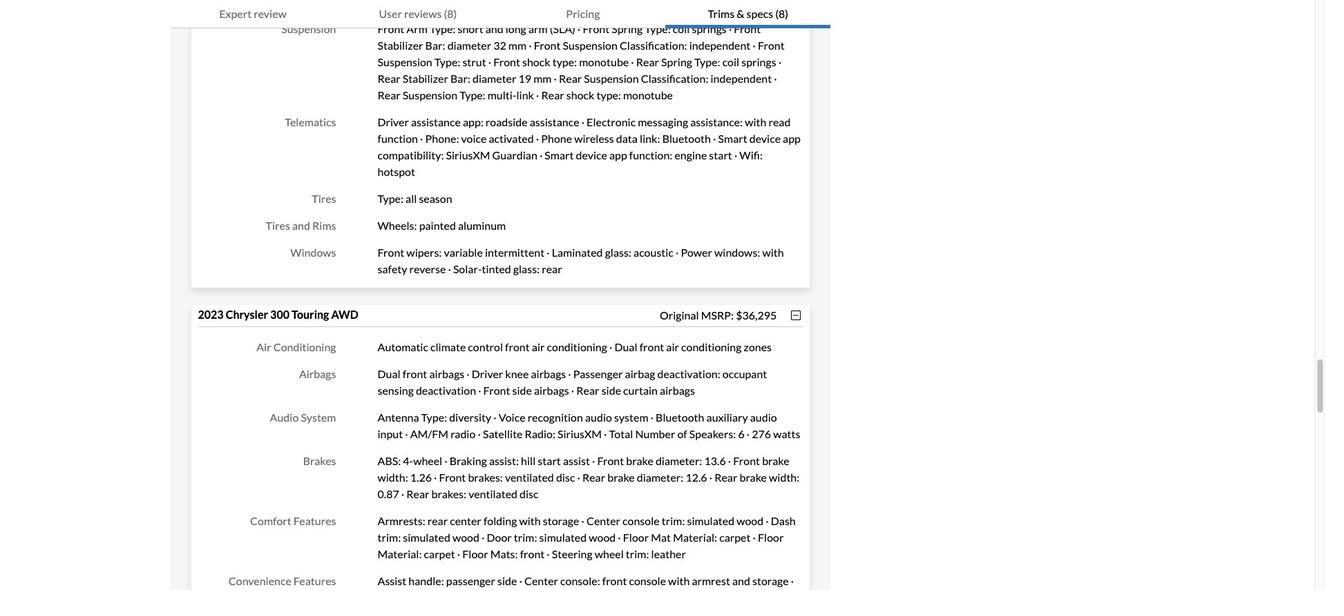 Task type: locate. For each thing, give the bounding box(es) containing it.
bar:
[[425, 39, 445, 52], [451, 72, 471, 85]]

audio up 276
[[750, 411, 777, 424]]

0 vertical spatial classification:
[[620, 39, 687, 52]]

with
[[745, 115, 767, 129], [763, 246, 784, 259], [519, 515, 541, 528], [668, 575, 690, 588]]

276
[[752, 428, 771, 441]]

smart
[[718, 132, 748, 145], [545, 149, 574, 162]]

minus square image
[[789, 310, 803, 321]]

device up wifi:
[[750, 132, 781, 145]]

with right windows:
[[763, 246, 784, 259]]

phone
[[541, 132, 572, 145]]

original msrp: $36,295
[[660, 309, 777, 322]]

0 vertical spatial and
[[486, 22, 504, 35]]

brakes: up 'center'
[[432, 488, 467, 501]]

1 vertical spatial dual
[[378, 368, 401, 381]]

simulated
[[687, 515, 735, 528], [403, 531, 451, 545], [539, 531, 587, 545]]

app down the read
[[783, 132, 801, 145]]

conditioning down msrp:
[[682, 341, 742, 354]]

1 vertical spatial material:
[[378, 548, 422, 561]]

center
[[587, 515, 621, 528], [525, 575, 558, 588]]

multi-
[[488, 88, 517, 102]]

messaging
[[638, 115, 688, 129]]

audio
[[585, 411, 612, 424], [750, 411, 777, 424]]

conditioning up passenger
[[547, 341, 607, 354]]

armrests: rear center folding with storage · center console trim: simulated wood · dash trim: simulated wood · door trim: simulated wood · floor mat material: carpet · floor material: carpet · floor mats: front · steering wheel trim: leather
[[378, 515, 796, 561]]

material: up the assist
[[378, 548, 422, 561]]

shock up "electronic"
[[567, 88, 595, 102]]

with down the leather
[[668, 575, 690, 588]]

1 vertical spatial ventilated
[[469, 488, 518, 501]]

front inside front wipers: variable intermittent · laminated glass: acoustic · power windows: with safety reverse · solar-tinted glass: rear
[[378, 246, 405, 259]]

0 horizontal spatial tires
[[266, 219, 290, 232]]

trims & specs (8)
[[708, 7, 789, 20]]

&
[[737, 7, 745, 20]]

0 horizontal spatial wood
[[453, 531, 480, 545]]

1 horizontal spatial mm
[[534, 72, 552, 85]]

independent up assistance:
[[711, 72, 772, 85]]

type: inside antenna type: diversity · voice recognition audio system · bluetooth auxiliary audio input · am/fm radio · satellite radio: siriusxm · total number of speakers: 6 · 276 watts
[[421, 411, 447, 424]]

siriusxm inside antenna type: diversity · voice recognition audio system · bluetooth auxiliary audio input · am/fm radio · satellite radio: siriusxm · total number of speakers: 6 · 276 watts
[[558, 428, 602, 441]]

width: up dash
[[769, 471, 800, 484]]

1 vertical spatial glass:
[[513, 263, 540, 276]]

trim: left the leather
[[626, 548, 649, 561]]

tires up 'rims'
[[312, 192, 336, 205]]

1 horizontal spatial audio
[[750, 411, 777, 424]]

1 vertical spatial bar:
[[451, 72, 471, 85]]

1 vertical spatial start
[[538, 455, 561, 468]]

storage
[[543, 515, 579, 528], [753, 575, 789, 588]]

2 vertical spatial and
[[733, 575, 750, 588]]

chrysler
[[226, 308, 268, 321]]

0 horizontal spatial dual
[[378, 368, 401, 381]]

front up the safety
[[378, 246, 405, 259]]

wood left dash
[[737, 515, 764, 528]]

2 audio from the left
[[750, 411, 777, 424]]

and left 'rims'
[[292, 219, 310, 232]]

variable
[[444, 246, 483, 259]]

0 vertical spatial start
[[709, 149, 732, 162]]

radio:
[[525, 428, 556, 441]]

front down 6 on the bottom of the page
[[733, 455, 760, 468]]

voice
[[499, 411, 526, 424]]

laminated
[[552, 246, 603, 259]]

msrp:
[[701, 309, 734, 322]]

glass: down 'intermittent'
[[513, 263, 540, 276]]

independent
[[690, 39, 751, 52], [711, 72, 772, 85]]

pricing
[[566, 7, 600, 20]]

review
[[254, 7, 287, 20]]

assistance up phone
[[530, 115, 580, 129]]

1 vertical spatial monotube
[[623, 88, 673, 102]]

siriusxm up assist
[[558, 428, 602, 441]]

diameter
[[448, 39, 491, 52], [473, 72, 517, 85]]

floor
[[623, 531, 649, 545], [758, 531, 784, 545], [463, 548, 488, 561]]

console:
[[561, 575, 600, 588]]

watts
[[774, 428, 801, 441]]

0 horizontal spatial siriusxm
[[446, 149, 490, 162]]

mm
[[509, 39, 527, 52], [534, 72, 552, 85]]

0 horizontal spatial driver
[[378, 115, 409, 129]]

and up "32"
[[486, 22, 504, 35]]

1 horizontal spatial driver
[[472, 368, 503, 381]]

bluetooth
[[663, 132, 711, 145], [656, 411, 705, 424]]

0 horizontal spatial assistance
[[411, 115, 461, 129]]

1 horizontal spatial type:
[[597, 88, 621, 102]]

monotube down pricing tab
[[579, 55, 629, 68]]

reviews
[[404, 7, 442, 20]]

0 vertical spatial siriusxm
[[446, 149, 490, 162]]

driver inside dual front airbags · driver knee airbags · passenger airbag deactivation: occupant sensing deactivation · front side airbags · rear side curtain airbags
[[472, 368, 503, 381]]

1 horizontal spatial smart
[[718, 132, 748, 145]]

console inside assist handle: passenger side · center console: front console with armrest and storage ·
[[629, 575, 666, 588]]

ventilated down hill
[[505, 471, 554, 484]]

brake down 276
[[740, 471, 767, 484]]

driver down control
[[472, 368, 503, 381]]

front down total
[[597, 455, 624, 468]]

1 features from the top
[[294, 515, 336, 528]]

assistance:
[[691, 115, 743, 129]]

1 vertical spatial console
[[629, 575, 666, 588]]

rear left 'center'
[[428, 515, 448, 528]]

passenger
[[446, 575, 495, 588]]

features right comfort
[[294, 515, 336, 528]]

type: up "electronic"
[[597, 88, 621, 102]]

brakes: down braking at left bottom
[[468, 471, 503, 484]]

0 vertical spatial glass:
[[605, 246, 632, 259]]

1 horizontal spatial simulated
[[539, 531, 587, 545]]

audio up total
[[585, 411, 612, 424]]

1 horizontal spatial brakes:
[[468, 471, 503, 484]]

center left console:
[[525, 575, 558, 588]]

1 horizontal spatial wheel
[[595, 548, 624, 561]]

wheel up assist handle: passenger side · center console: front console with armrest and storage ·
[[595, 548, 624, 561]]

wireless
[[574, 132, 614, 145]]

32
[[494, 39, 506, 52]]

0 vertical spatial tires
[[312, 192, 336, 205]]

1 air from the left
[[532, 341, 545, 354]]

front down "32"
[[494, 55, 520, 68]]

features for convenience features
[[294, 575, 336, 588]]

start
[[709, 149, 732, 162], [538, 455, 561, 468]]

0 vertical spatial device
[[750, 132, 781, 145]]

0 horizontal spatial conditioning
[[547, 341, 607, 354]]

expert review
[[219, 7, 287, 20]]

1 horizontal spatial dual
[[615, 341, 638, 354]]

disc down assist
[[556, 471, 575, 484]]

diameter down short
[[448, 39, 491, 52]]

type:
[[553, 55, 577, 68], [597, 88, 621, 102]]

2 horizontal spatial simulated
[[687, 515, 735, 528]]

tires left 'rims'
[[266, 219, 290, 232]]

center inside assist handle: passenger side · center console: front console with armrest and storage ·
[[525, 575, 558, 588]]

1 vertical spatial bluetooth
[[656, 411, 705, 424]]

0 vertical spatial bluetooth
[[663, 132, 711, 145]]

wipers:
[[407, 246, 442, 259]]

rear inside armrests: rear center folding with storage · center console trim: simulated wood · dash trim: simulated wood · door trim: simulated wood · floor mat material: carpet · floor material: carpet · floor mats: front · steering wheel trim: leather
[[428, 515, 448, 528]]

start right the "engine"
[[709, 149, 732, 162]]

1 vertical spatial tires
[[266, 219, 290, 232]]

expert review tab
[[170, 0, 335, 28]]

link:
[[640, 132, 660, 145]]

suspension down pricing tab
[[563, 39, 618, 52]]

storage up 'steering'
[[543, 515, 579, 528]]

bluetooth up the "engine"
[[663, 132, 711, 145]]

1 audio from the left
[[585, 411, 612, 424]]

springs
[[692, 22, 727, 35], [742, 55, 777, 68]]

console inside armrests: rear center folding with storage · center console trim: simulated wood · dash trim: simulated wood · door trim: simulated wood · floor mat material: carpet · floor material: carpet · floor mats: front · steering wheel trim: leather
[[623, 515, 660, 528]]

brake down number
[[626, 455, 654, 468]]

0 horizontal spatial glass:
[[513, 263, 540, 276]]

floor left 'mat'
[[623, 531, 649, 545]]

bluetooth inside driver assistance app: roadside assistance · electronic messaging assistance: with read function · phone: voice activated · phone wireless data link: bluetooth · smart device app compatibility: siriusxm guardian · smart device app function: engine start · wifi: hotspot
[[663, 132, 711, 145]]

(8) right 'reviews'
[[444, 7, 457, 20]]

function
[[378, 132, 418, 145]]

suspension up phone:
[[403, 88, 458, 102]]

trims
[[708, 7, 735, 20]]

1 vertical spatial app
[[610, 149, 627, 162]]

1 vertical spatial siriusxm
[[558, 428, 602, 441]]

2 air from the left
[[666, 341, 679, 354]]

safety
[[378, 263, 407, 276]]

0 vertical spatial brakes:
[[468, 471, 503, 484]]

of
[[678, 428, 688, 441]]

1 vertical spatial rear
[[428, 515, 448, 528]]

carpet
[[720, 531, 751, 545], [424, 548, 455, 561]]

airbags down deactivation:
[[660, 384, 695, 397]]

radio
[[451, 428, 476, 441]]

spring right (sla)
[[612, 22, 643, 35]]

0 horizontal spatial storage
[[543, 515, 579, 528]]

0 vertical spatial shock
[[522, 55, 551, 68]]

trim: down armrests:
[[378, 531, 401, 545]]

diameter up multi-
[[473, 72, 517, 85]]

2 width: from the left
[[769, 471, 800, 484]]

assist
[[378, 575, 407, 588]]

features
[[294, 515, 336, 528], [294, 575, 336, 588]]

0 vertical spatial springs
[[692, 22, 727, 35]]

dual up airbag
[[615, 341, 638, 354]]

1 horizontal spatial storage
[[753, 575, 789, 588]]

and inside assist handle: passenger side · center console: front console with armrest and storage ·
[[733, 575, 750, 588]]

0 vertical spatial driver
[[378, 115, 409, 129]]

intermittent
[[485, 246, 545, 259]]

tires for tires
[[312, 192, 336, 205]]

wood down 'center'
[[453, 531, 480, 545]]

brakes:
[[468, 471, 503, 484], [432, 488, 467, 501]]

0 vertical spatial center
[[587, 515, 621, 528]]

1 vertical spatial storage
[[753, 575, 789, 588]]

system
[[614, 411, 649, 424]]

air
[[532, 341, 545, 354], [666, 341, 679, 354]]

12.6
[[686, 471, 707, 484]]

with inside driver assistance app: roadside assistance · electronic messaging assistance: with read function · phone: voice activated · phone wireless data link: bluetooth · smart device app compatibility: siriusxm guardian · smart device app function: engine start · wifi: hotspot
[[745, 115, 767, 129]]

storage right the armrest
[[753, 575, 789, 588]]

trims & specs (8) tab
[[666, 0, 831, 28]]

deactivation:
[[658, 368, 721, 381]]

0 vertical spatial storage
[[543, 515, 579, 528]]

carpet up handle:
[[424, 548, 455, 561]]

monotube up messaging
[[623, 88, 673, 102]]

1 horizontal spatial disc
[[556, 471, 575, 484]]

arm
[[529, 22, 548, 35]]

wheel up 1.26
[[413, 455, 442, 468]]

tab list
[[170, 0, 831, 28]]

spring
[[612, 22, 643, 35], [661, 55, 693, 68]]

airbags up deactivation
[[429, 368, 465, 381]]

airbags
[[299, 368, 336, 381]]

with right folding
[[519, 515, 541, 528]]

(8) right specs
[[776, 7, 789, 20]]

dual inside dual front airbags · driver knee airbags · passenger airbag deactivation: occupant sensing deactivation · front side airbags · rear side curtain airbags
[[378, 368, 401, 381]]

1 horizontal spatial and
[[486, 22, 504, 35]]

diversity
[[449, 411, 492, 424]]

with inside armrests: rear center folding with storage · center console trim: simulated wood · dash trim: simulated wood · door trim: simulated wood · floor mat material: carpet · floor material: carpet · floor mats: front · steering wheel trim: leather
[[519, 515, 541, 528]]

strut
[[463, 55, 486, 68]]

conditioning
[[273, 341, 336, 354]]

arm
[[407, 22, 428, 35]]

independent down "trims"
[[690, 39, 751, 52]]

deactivation
[[416, 384, 476, 397]]

folding
[[484, 515, 517, 528]]

wheel inside abs: 4-wheel · braking assist: hill start assist · front brake diameter: 13.6 · front brake width: 1.26 · front brakes: ventilated disc · rear brake diameter: 12.6 · rear brake width: 0.87 · rear brakes: ventilated disc
[[413, 455, 442, 468]]

curtain
[[623, 384, 658, 397]]

bluetooth up of
[[656, 411, 705, 424]]

front down trims & specs (8)
[[734, 22, 761, 35]]

start inside driver assistance app: roadside assistance · electronic messaging assistance: with read function · phone: voice activated · phone wireless data link: bluetooth · smart device app compatibility: siriusxm guardian · smart device app function: engine start · wifi: hotspot
[[709, 149, 732, 162]]

0 horizontal spatial rear
[[428, 515, 448, 528]]

0 horizontal spatial (8)
[[444, 7, 457, 20]]

side inside assist handle: passenger side · center console: front console with armrest and storage ·
[[498, 575, 517, 588]]

1 horizontal spatial (8)
[[776, 7, 789, 20]]

air up deactivation:
[[666, 341, 679, 354]]

1 vertical spatial wheel
[[595, 548, 624, 561]]

siriusxm down voice
[[446, 149, 490, 162]]

diameter: up 12.6
[[656, 455, 702, 468]]

tires
[[312, 192, 336, 205], [266, 219, 290, 232]]

1 vertical spatial spring
[[661, 55, 693, 68]]

assist handle: passenger side · center console: front console with armrest and storage ·
[[378, 575, 798, 591]]

0 vertical spatial dual
[[615, 341, 638, 354]]

0 horizontal spatial bar:
[[425, 39, 445, 52]]

door
[[487, 531, 512, 545]]

diameter: left 12.6
[[637, 471, 684, 484]]

1 horizontal spatial conditioning
[[682, 341, 742, 354]]

driver up function
[[378, 115, 409, 129]]

0 horizontal spatial wheel
[[413, 455, 442, 468]]

and right the armrest
[[733, 575, 750, 588]]

wheel
[[413, 455, 442, 468], [595, 548, 624, 561]]

console down the leather
[[629, 575, 666, 588]]

brakes
[[303, 455, 336, 468]]

0 vertical spatial spring
[[612, 22, 643, 35]]

1 horizontal spatial tires
[[312, 192, 336, 205]]

0 horizontal spatial app
[[610, 149, 627, 162]]

assist:
[[489, 455, 519, 468]]

0 horizontal spatial coil
[[673, 22, 690, 35]]

mm right 19
[[534, 72, 552, 85]]

1 horizontal spatial start
[[709, 149, 732, 162]]

assistance up phone:
[[411, 115, 461, 129]]

0 vertical spatial disc
[[556, 471, 575, 484]]

comfort
[[250, 515, 292, 528]]

0 vertical spatial carpet
[[720, 531, 751, 545]]

0 horizontal spatial shock
[[522, 55, 551, 68]]

1 horizontal spatial center
[[587, 515, 621, 528]]

1 horizontal spatial material:
[[673, 531, 717, 545]]

0.87
[[378, 488, 399, 501]]

1 vertical spatial center
[[525, 575, 558, 588]]

disc down hill
[[520, 488, 539, 501]]

dual
[[615, 341, 638, 354], [378, 368, 401, 381]]

1 horizontal spatial device
[[750, 132, 781, 145]]

floor down dash
[[758, 531, 784, 545]]

simulated up 'steering'
[[539, 531, 587, 545]]

trim: right door
[[514, 531, 537, 545]]

aluminum
[[458, 219, 506, 232]]

front up the knee
[[505, 341, 530, 354]]

1 horizontal spatial bar:
[[451, 72, 471, 85]]

floor up passenger
[[463, 548, 488, 561]]

1 vertical spatial disc
[[520, 488, 539, 501]]

front down the knee
[[484, 384, 510, 397]]

type: all season
[[378, 192, 452, 205]]

storage inside armrests: rear center folding with storage · center console trim: simulated wood · dash trim: simulated wood · door trim: simulated wood · floor mat material: carpet · floor material: carpet · floor mats: front · steering wheel trim: leather
[[543, 515, 579, 528]]

1 vertical spatial type:
[[597, 88, 621, 102]]

0 horizontal spatial spring
[[612, 22, 643, 35]]

side
[[512, 384, 532, 397], [602, 384, 621, 397], [498, 575, 517, 588]]

read
[[769, 115, 791, 129]]

2 horizontal spatial floor
[[758, 531, 784, 545]]

0 horizontal spatial and
[[292, 219, 310, 232]]

width: down abs:
[[378, 471, 408, 484]]

driver inside driver assistance app: roadside assistance · electronic messaging assistance: with read function · phone: voice activated · phone wireless data link: bluetooth · smart device app compatibility: siriusxm guardian · smart device app function: engine start · wifi: hotspot
[[378, 115, 409, 129]]

1 horizontal spatial spring
[[661, 55, 693, 68]]

air up dual front airbags · driver knee airbags · passenger airbag deactivation: occupant sensing deactivation · front side airbags · rear side curtain airbags
[[532, 341, 545, 354]]

type: down (sla)
[[553, 55, 577, 68]]

0 vertical spatial rear
[[542, 263, 562, 276]]

console up 'mat'
[[623, 515, 660, 528]]

simulated down armrests:
[[403, 531, 451, 545]]

2 features from the top
[[294, 575, 336, 588]]

spring up messaging
[[661, 55, 693, 68]]

rear down 'laminated'
[[542, 263, 562, 276]]

siriusxm
[[446, 149, 490, 162], [558, 428, 602, 441]]

side down mats:
[[498, 575, 517, 588]]

with inside assist handle: passenger side · center console: front console with armrest and storage ·
[[668, 575, 690, 588]]

guardian
[[492, 149, 538, 162]]

springs down specs
[[742, 55, 777, 68]]

device down wireless
[[576, 149, 607, 162]]

smart down phone
[[545, 149, 574, 162]]

1 vertical spatial mm
[[534, 72, 552, 85]]

2 horizontal spatial and
[[733, 575, 750, 588]]

front right mats:
[[520, 548, 545, 561]]

1 vertical spatial carpet
[[424, 548, 455, 561]]

material: up the leather
[[673, 531, 717, 545]]

front inside assist handle: passenger side · center console: front console with armrest and storage ·
[[602, 575, 627, 588]]



Task type: describe. For each thing, give the bounding box(es) containing it.
climate
[[431, 341, 466, 354]]

0 horizontal spatial disc
[[520, 488, 539, 501]]

1 (8) from the left
[[444, 7, 457, 20]]

0 vertical spatial mm
[[509, 39, 527, 52]]

total
[[609, 428, 633, 441]]

0 vertical spatial type:
[[553, 55, 577, 68]]

13.6
[[705, 455, 726, 468]]

armrest
[[692, 575, 730, 588]]

knee
[[505, 368, 529, 381]]

voice
[[461, 132, 487, 145]]

dash
[[771, 515, 796, 528]]

expert
[[219, 7, 252, 20]]

recognition
[[528, 411, 583, 424]]

1 vertical spatial stabilizer
[[403, 72, 448, 85]]

suspension down review
[[281, 22, 336, 35]]

1 horizontal spatial app
[[783, 132, 801, 145]]

app:
[[463, 115, 484, 129]]

front wipers: variable intermittent · laminated glass: acoustic · power windows: with safety reverse · solar-tinted glass: rear
[[378, 246, 784, 276]]

air
[[257, 341, 271, 354]]

sensing
[[378, 384, 414, 397]]

2 (8) from the left
[[776, 7, 789, 20]]

0 horizontal spatial brakes:
[[432, 488, 467, 501]]

(sla)
[[550, 22, 576, 35]]

features for comfort features
[[294, 515, 336, 528]]

power
[[681, 246, 713, 259]]

and inside front arm type: short and long arm (sla) · front spring type: coil springs · front stabilizer bar: diameter 32 mm · front suspension classification: independent · front suspension type: strut · front shock type: monotube · rear spring type: coil springs · rear stabilizer bar: diameter 19 mm · rear suspension classification: independent · rear suspension type: multi-link · rear shock type: monotube
[[486, 22, 504, 35]]

original
[[660, 309, 699, 322]]

handle:
[[409, 575, 444, 588]]

automatic climate control front air conditioning · dual front air conditioning zones
[[378, 341, 772, 354]]

engine
[[675, 149, 707, 162]]

long
[[506, 22, 526, 35]]

6
[[738, 428, 745, 441]]

airbags right the knee
[[531, 368, 566, 381]]

center inside armrests: rear center folding with storage · center console trim: simulated wood · dash trim: simulated wood · door trim: simulated wood · floor mat material: carpet · floor material: carpet · floor mats: front · steering wheel trim: leather
[[587, 515, 621, 528]]

am/fm
[[410, 428, 449, 441]]

season
[[419, 192, 452, 205]]

system
[[301, 411, 336, 424]]

center
[[450, 515, 482, 528]]

brake down watts
[[762, 455, 790, 468]]

acoustic
[[634, 246, 674, 259]]

user reviews (8) tab
[[335, 0, 501, 28]]

convenience features
[[229, 575, 336, 588]]

1 vertical spatial classification:
[[641, 72, 709, 85]]

air conditioning
[[257, 341, 336, 354]]

side down passenger
[[602, 384, 621, 397]]

armrests:
[[378, 515, 426, 528]]

front up airbag
[[640, 341, 664, 354]]

1 horizontal spatial springs
[[742, 55, 777, 68]]

0 horizontal spatial floor
[[463, 548, 488, 561]]

user
[[379, 7, 402, 20]]

4-
[[403, 455, 413, 468]]

1 width: from the left
[[378, 471, 408, 484]]

trim: up 'mat'
[[662, 515, 685, 528]]

mats:
[[491, 548, 518, 561]]

audio system
[[270, 411, 336, 424]]

0 vertical spatial independent
[[690, 39, 751, 52]]

satellite
[[483, 428, 523, 441]]

mat
[[651, 531, 671, 545]]

0 horizontal spatial material:
[[378, 548, 422, 561]]

tab list containing expert review
[[170, 0, 831, 28]]

airbag
[[625, 368, 655, 381]]

dual front airbags · driver knee airbags · passenger airbag deactivation: occupant sensing deactivation · front side airbags · rear side curtain airbags
[[378, 368, 767, 397]]

short
[[458, 22, 484, 35]]

bluetooth inside antenna type: diversity · voice recognition audio system · bluetooth auxiliary audio input · am/fm radio · satellite radio: siriusxm · total number of speakers: 6 · 276 watts
[[656, 411, 705, 424]]

front down pricing
[[583, 22, 610, 35]]

front down arm
[[534, 39, 561, 52]]

$36,295
[[736, 309, 777, 322]]

0 vertical spatial diameter:
[[656, 455, 702, 468]]

tires for tires and rims
[[266, 219, 290, 232]]

0 horizontal spatial device
[[576, 149, 607, 162]]

windows
[[290, 246, 336, 259]]

0 horizontal spatial smart
[[545, 149, 574, 162]]

19
[[519, 72, 532, 85]]

awd
[[331, 308, 358, 321]]

1 vertical spatial diameter
[[473, 72, 517, 85]]

0 vertical spatial monotube
[[579, 55, 629, 68]]

suspension down arm
[[378, 55, 432, 68]]

control
[[468, 341, 503, 354]]

brake down total
[[608, 471, 635, 484]]

1 horizontal spatial floor
[[623, 531, 649, 545]]

driver assistance app: roadside assistance · electronic messaging assistance: with read function · phone: voice activated · phone wireless data link: bluetooth · smart device app compatibility: siriusxm guardian · smart device app function: engine start · wifi: hotspot
[[378, 115, 801, 178]]

console for front
[[629, 575, 666, 588]]

windows:
[[715, 246, 760, 259]]

0 vertical spatial coil
[[673, 22, 690, 35]]

input
[[378, 428, 403, 441]]

wheels: painted aluminum
[[378, 219, 506, 232]]

front down braking at left bottom
[[439, 471, 466, 484]]

0 vertical spatial smart
[[718, 132, 748, 145]]

pricing tab
[[501, 0, 666, 28]]

start inside abs: 4-wheel · braking assist: hill start assist · front brake diameter: 13.6 · front brake width: 1.26 · front brakes: ventilated disc · rear brake diameter: 12.6 · rear brake width: 0.87 · rear brakes: ventilated disc
[[538, 455, 561, 468]]

0 vertical spatial ventilated
[[505, 471, 554, 484]]

siriusxm inside driver assistance app: roadside assistance · electronic messaging assistance: with read function · phone: voice activated · phone wireless data link: bluetooth · smart device app compatibility: siriusxm guardian · smart device app function: engine start · wifi: hotspot
[[446, 149, 490, 162]]

hill
[[521, 455, 536, 468]]

2 assistance from the left
[[530, 115, 580, 129]]

1 vertical spatial and
[[292, 219, 310, 232]]

1 vertical spatial independent
[[711, 72, 772, 85]]

data
[[616, 132, 638, 145]]

roadside
[[486, 115, 528, 129]]

front inside dual front airbags · driver knee airbags · passenger airbag deactivation: occupant sensing deactivation · front side airbags · rear side curtain airbags
[[484, 384, 510, 397]]

rear inside dual front airbags · driver knee airbags · passenger airbag deactivation: occupant sensing deactivation · front side airbags · rear side curtain airbags
[[577, 384, 600, 397]]

leather
[[651, 548, 686, 561]]

2 horizontal spatial wood
[[737, 515, 764, 528]]

comfort features
[[250, 515, 336, 528]]

2023 chrysler 300 touring awd
[[198, 308, 358, 321]]

tinted
[[482, 263, 511, 276]]

front inside dual front airbags · driver knee airbags · passenger airbag deactivation: occupant sensing deactivation · front side airbags · rear side curtain airbags
[[403, 368, 427, 381]]

side down the knee
[[512, 384, 532, 397]]

front inside armrests: rear center folding with storage · center console trim: simulated wood · dash trim: simulated wood · door trim: simulated wood · floor mat material: carpet · floor material: carpet · floor mats: front · steering wheel trim: leather
[[520, 548, 545, 561]]

0 vertical spatial material:
[[673, 531, 717, 545]]

rims
[[312, 219, 336, 232]]

300
[[270, 308, 290, 321]]

abs:
[[378, 455, 401, 468]]

0 horizontal spatial springs
[[692, 22, 727, 35]]

suspension up "electronic"
[[584, 72, 639, 85]]

all
[[406, 192, 417, 205]]

airbags up recognition
[[534, 384, 569, 397]]

storage inside assist handle: passenger side · center console: front console with armrest and storage ·
[[753, 575, 789, 588]]

0 vertical spatial bar:
[[425, 39, 445, 52]]

wifi:
[[740, 149, 763, 162]]

1 horizontal spatial carpet
[[720, 531, 751, 545]]

antenna
[[378, 411, 419, 424]]

convenience
[[229, 575, 292, 588]]

solar-
[[453, 263, 482, 276]]

with inside front wipers: variable intermittent · laminated glass: acoustic · power windows: with safety reverse · solar-tinted glass: rear
[[763, 246, 784, 259]]

0 horizontal spatial simulated
[[403, 531, 451, 545]]

number
[[635, 428, 675, 441]]

tires and rims
[[266, 219, 336, 232]]

front down specs
[[758, 39, 785, 52]]

1 vertical spatial diameter:
[[637, 471, 684, 484]]

0 vertical spatial diameter
[[448, 39, 491, 52]]

speakers:
[[690, 428, 736, 441]]

1 assistance from the left
[[411, 115, 461, 129]]

wheel inside armrests: rear center folding with storage · center console trim: simulated wood · dash trim: simulated wood · door trim: simulated wood · floor mat material: carpet · floor material: carpet · floor mats: front · steering wheel trim: leather
[[595, 548, 624, 561]]

1 horizontal spatial wood
[[589, 531, 616, 545]]

1 conditioning from the left
[[547, 341, 607, 354]]

1 vertical spatial coil
[[723, 55, 740, 68]]

front down the user
[[378, 22, 405, 35]]

1 horizontal spatial glass:
[[605, 246, 632, 259]]

1.26
[[410, 471, 432, 484]]

electronic
[[587, 115, 636, 129]]

rear inside front wipers: variable intermittent · laminated glass: acoustic · power windows: with safety reverse · solar-tinted glass: rear
[[542, 263, 562, 276]]

2 conditioning from the left
[[682, 341, 742, 354]]

0 vertical spatial stabilizer
[[378, 39, 423, 52]]

zones
[[744, 341, 772, 354]]

user reviews (8)
[[379, 7, 457, 20]]

reverse
[[410, 263, 446, 276]]

1 vertical spatial shock
[[567, 88, 595, 102]]

assist
[[563, 455, 590, 468]]

painted
[[419, 219, 456, 232]]

console for center
[[623, 515, 660, 528]]



Task type: vqa. For each thing, say whether or not it's contained in the screenshot.


